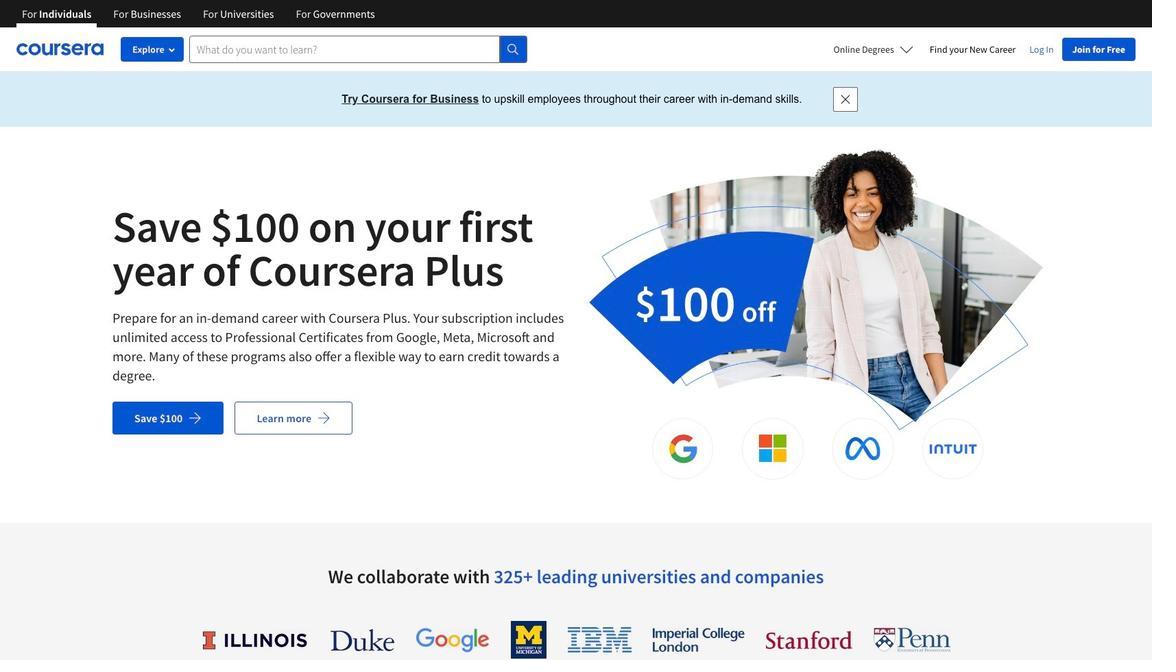 Task type: vqa. For each thing, say whether or not it's contained in the screenshot.
What do you want to learn? text field at the left top of page
yes



Task type: describe. For each thing, give the bounding box(es) containing it.
google image
[[416, 627, 490, 653]]

What do you want to learn? text field
[[189, 36, 500, 63]]

stanford university image
[[766, 631, 852, 649]]

university of michigan image
[[511, 621, 547, 659]]

banner navigation
[[11, 0, 386, 27]]

university of pennsylvania image
[[874, 627, 950, 653]]



Task type: locate. For each thing, give the bounding box(es) containing it.
coursera image
[[16, 38, 104, 60]]

ibm image
[[568, 627, 632, 653]]

university of illinois at urbana-champaign image
[[202, 629, 309, 651]]

alert
[[0, 72, 1152, 127]]

None search field
[[189, 36, 527, 63]]

imperial college london image
[[653, 628, 745, 652]]

duke university image
[[331, 629, 394, 651]]



